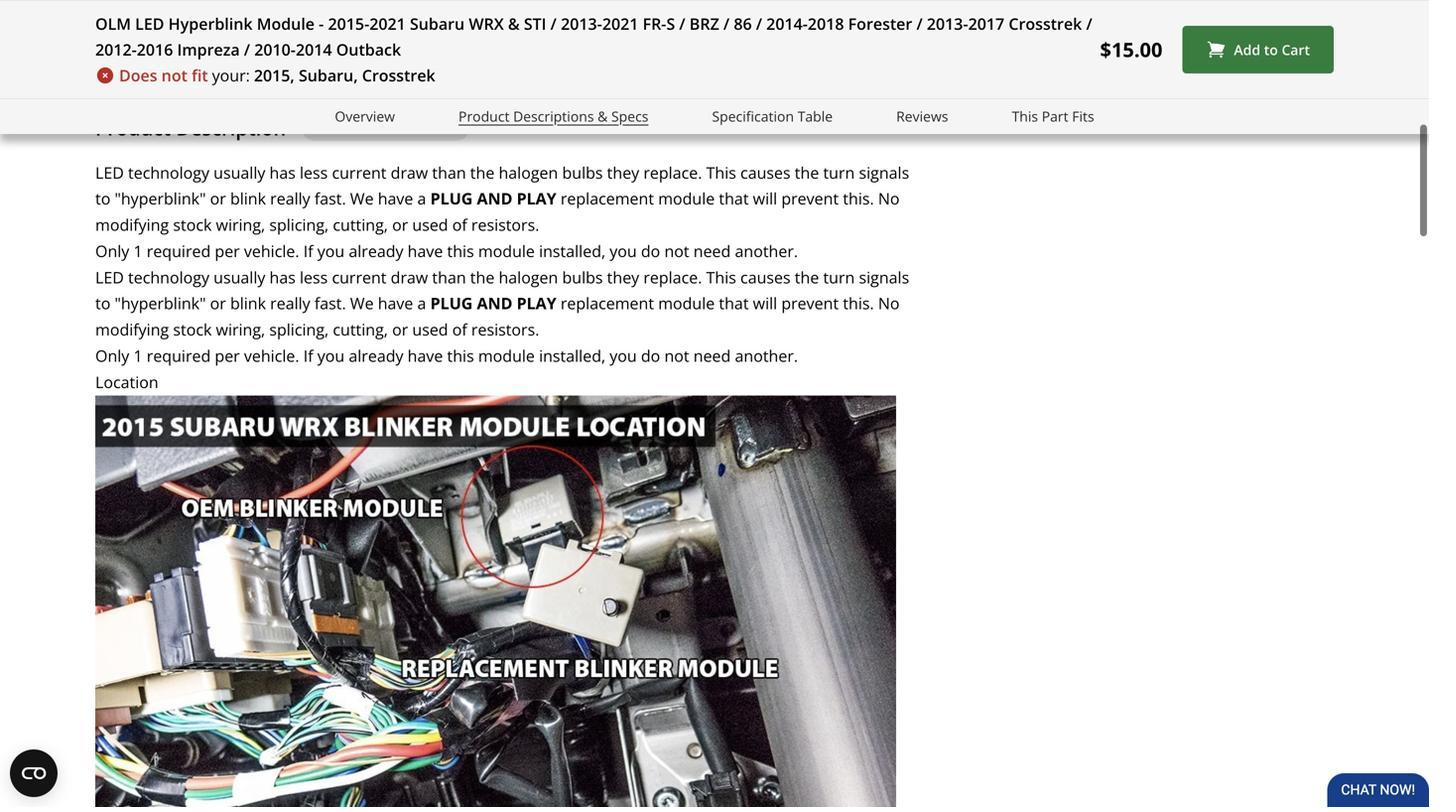 Task type: describe. For each thing, give the bounding box(es) containing it.
2 vertical spatial led
[[95, 266, 124, 288]]

table
[[798, 107, 833, 126]]

2 signals from the top
[[859, 266, 910, 288]]

1 "hyperblink" from the top
[[115, 188, 206, 209]]

part
[[1042, 107, 1069, 126]]

do for only 1 required per vehicle.  if you already have this module installed, you do not need another.
[[641, 240, 660, 262]]

/ left 86
[[724, 13, 730, 34]]

led inside olm led hyperblink module - 2015-2021 subaru wrx & sti / 2013-2021 fr-s / brz / 86 / 2014-2018 forester / 2013-2017 crosstrek / 2012-2016 impreza / 2010-2014 outback
[[135, 13, 164, 34]]

1 vertical spatial led
[[95, 162, 124, 183]]

1 of from the top
[[452, 214, 467, 235]]

1 less from the top
[[300, 162, 328, 183]]

1 2013- from the left
[[561, 13, 602, 34]]

product descriptions & specs
[[459, 107, 649, 126]]

2 replacement from the top
[[561, 293, 654, 314]]

1 replacement from the top
[[561, 188, 654, 209]]

1 we from the top
[[350, 188, 374, 209]]

3 olmolm-hyperblink led hyperblink module - 2015+ wrx / 2015+ sti / 2013+ ft86 / 2014+ forester / 2013+ crosstrek, image from the left
[[398, 0, 507, 27]]

product for product descriptions & specs
[[459, 107, 510, 126]]

product descriptions & specs link
[[459, 105, 649, 128]]

2 "hyperblink" from the top
[[115, 293, 206, 314]]

manufacturer
[[1180, 0, 1282, 3]]

module inside only 1 required per vehicle.  if you already have this module installed, you do not need another. location
[[478, 345, 535, 366]]

forester
[[848, 13, 913, 34]]

2 stock from the top
[[173, 319, 212, 340]]

1 bulbs from the top
[[562, 162, 603, 183]]

this inside this part is new and carries a full manufacturer warranty. see manufacturer's website for additional details.
[[933, 0, 964, 3]]

2 wiring, from the top
[[216, 319, 265, 340]]

if for only 1 required per vehicle.  if you already have this module installed, you do not need another.
[[304, 240, 313, 262]]

s
[[667, 13, 675, 34]]

2 less from the top
[[300, 266, 328, 288]]

already for only 1 required per vehicle.  if you already have this module installed, you do not need another.
[[349, 240, 404, 262]]

2 usually from the top
[[214, 266, 265, 288]]

2 plug and play from the top
[[430, 293, 557, 314]]

2 fast. from the top
[[315, 293, 346, 314]]

2 draw from the top
[[391, 266, 428, 288]]

your:
[[212, 65, 250, 86]]

outback
[[336, 39, 401, 60]]

1 causes from the top
[[741, 162, 791, 183]]

2 halogen from the top
[[499, 266, 558, 288]]

additional
[[1032, 8, 1106, 29]]

1 olmolm-hyperblink led hyperblink module - 2015+ wrx / 2015+ sti / 2013+ ft86 / 2014+ forester / 2013+ crosstrek, image from the left
[[160, 0, 269, 27]]

2 vertical spatial to
[[95, 293, 111, 314]]

reviews link
[[897, 105, 949, 128]]

2012-
[[95, 39, 137, 60]]

is
[[1002, 0, 1014, 3]]

2 used from the top
[[412, 319, 448, 340]]

required for only 1 required per vehicle.  if you already have this module installed, you do not need another. location
[[147, 345, 211, 366]]

not for only 1 required per vehicle.  if you already have this module installed, you do not need another.
[[665, 240, 690, 262]]

1 plug and play from the top
[[430, 188, 557, 209]]

1 for only 1 required per vehicle.  if you already have this module installed, you do not need another.
[[133, 240, 143, 262]]

2 that from the top
[[719, 293, 749, 314]]

add
[[1234, 40, 1261, 59]]

brz
[[690, 13, 720, 34]]

1 has from the top
[[270, 162, 296, 183]]

2 turn from the top
[[823, 266, 855, 288]]

hyperblink
[[377, 118, 462, 137]]

1 signals from the top
[[859, 162, 910, 183]]

specification
[[712, 107, 794, 126]]

already for only 1 required per vehicle.  if you already have this module installed, you do not need another. location
[[349, 345, 404, 366]]

add to cart button
[[1183, 26, 1334, 73]]

installed, for only 1 required per vehicle.  if you already have this module installed, you do not need another. location
[[539, 345, 606, 366]]

olm
[[95, 13, 131, 34]]

1 will from the top
[[753, 188, 778, 209]]

see
[[797, 8, 824, 29]]

fit
[[192, 65, 208, 86]]

1 wiring, from the top
[[216, 214, 265, 235]]

this inside this part fits link
[[1012, 107, 1038, 126]]

this for only 1 required per vehicle.  if you already have this module installed, you do not need another. location
[[447, 345, 474, 366]]

-
[[319, 13, 324, 34]]

per for only 1 required per vehicle.  if you already have this module installed, you do not need another. location
[[215, 345, 240, 366]]

2 resistors. from the top
[[471, 319, 539, 340]]

2 vertical spatial a
[[418, 293, 426, 314]]

1 stock from the top
[[173, 214, 212, 235]]

1 for only 1 required per vehicle.  if you already have this module installed, you do not need another. location
[[133, 345, 143, 366]]

1 draw from the top
[[391, 162, 428, 183]]

1 play from the top
[[517, 188, 557, 209]]

full
[[1153, 0, 1176, 3]]

do for only 1 required per vehicle.  if you already have this module installed, you do not need another. location
[[641, 345, 660, 366]]

and
[[1053, 0, 1082, 3]]

1 splicing, from the top
[[269, 214, 329, 235]]

required for only 1 required per vehicle.  if you already have this module installed, you do not need another.
[[147, 240, 211, 262]]

2 cutting, from the top
[[333, 319, 388, 340]]

1 turn from the top
[[823, 162, 855, 183]]

2017
[[969, 13, 1005, 34]]

overview
[[335, 107, 395, 126]]

/ right 86
[[756, 13, 762, 34]]

2 prevent from the top
[[782, 293, 839, 314]]

2 causes from the top
[[741, 266, 791, 288]]

need for only 1 required per vehicle.  if you already have this module installed, you do not need another. location
[[694, 345, 731, 366]]

2 bulbs from the top
[[562, 266, 603, 288]]

4 olmolm-hyperblink led hyperblink module - 2015+ wrx / 2015+ sti / 2013+ ft86 / 2014+ forester / 2013+ crosstrek, image from the left
[[517, 0, 626, 27]]

only 1 required per vehicle.  if you already have this module installed, you do not need another. location
[[95, 345, 798, 393]]

this part fits
[[1012, 107, 1095, 126]]

1 prevent from the top
[[782, 188, 839, 209]]

2 we from the top
[[350, 293, 374, 314]]

2 plug from the top
[[430, 293, 473, 314]]

cart
[[1282, 40, 1310, 59]]

module
[[257, 13, 315, 34]]

2016
[[137, 39, 173, 60]]

product description
[[95, 114, 286, 141]]

2015-
[[328, 13, 370, 34]]

2 this. from the top
[[843, 293, 874, 314]]

subaru
[[410, 13, 465, 34]]

$15.00
[[1100, 36, 1163, 63]]

need for only 1 required per vehicle.  if you already have this module installed, you do not need another.
[[694, 240, 731, 262]]

another. for only 1 required per vehicle.  if you already have this module installed, you do not need another.
[[735, 240, 798, 262]]

olm led hyperblink module - 2015-2021 subaru wrx & sti / 2013-2021 fr-s / brz / 86 / 2014-2018 forester / 2013-2017 crosstrek / 2012-2016 impreza / 2010-2014 outback
[[95, 13, 1093, 60]]

does not fit your: 2015, subaru, crosstrek
[[119, 65, 436, 86]]

per for only 1 required per vehicle.  if you already have this module installed, you do not need another.
[[215, 240, 240, 262]]

specification table link
[[712, 105, 833, 128]]

1 this. from the top
[[843, 188, 874, 209]]

1 modifying from the top
[[95, 214, 169, 235]]

sti
[[524, 13, 547, 34]]

open widget image
[[10, 750, 58, 797]]

add to cart
[[1234, 40, 1310, 59]]

manufacturer's
[[828, 8, 941, 29]]

2 2013- from the left
[[927, 13, 969, 34]]

location
[[95, 371, 159, 393]]

website
[[945, 8, 1002, 29]]

1 no from the top
[[878, 188, 900, 209]]

only 1 required per vehicle.  if you already have this module installed, you do not need another.
[[95, 240, 798, 262]]

another. for only 1 required per vehicle.  if you already have this module installed, you do not need another. location
[[735, 345, 798, 366]]

for
[[1006, 8, 1028, 29]]

1 blink from the top
[[230, 188, 266, 209]]

2014
[[296, 39, 332, 60]]

crosstrek inside olm led hyperblink module - 2015-2021 subaru wrx & sti / 2013-2021 fr-s / brz / 86 / 2014-2018 forester / 2013-2017 crosstrek / 2012-2016 impreza / 2010-2014 outback
[[1009, 13, 1082, 34]]

2 blink from the top
[[230, 293, 266, 314]]

does
[[119, 65, 157, 86]]

fits
[[1072, 107, 1095, 126]]

2014-
[[767, 13, 808, 34]]



Task type: vqa. For each thing, say whether or not it's contained in the screenshot.
Shop within "dropdown button"
no



Task type: locate. For each thing, give the bounding box(es) containing it.
1 vertical spatial splicing,
[[269, 319, 329, 340]]

1 vertical spatial resistors.
[[471, 319, 539, 340]]

halogen down product descriptions & specs link at the top left
[[499, 162, 558, 183]]

0 vertical spatial crosstrek
[[1009, 13, 1082, 34]]

1 already from the top
[[349, 240, 404, 262]]

2 replacement module that will prevent this.  no modifying stock wiring, splicing, cutting, or used of resistors. from the top
[[95, 293, 900, 340]]

product down does
[[95, 114, 171, 141]]

olmolm-hyperblink led hyperblink module - 2015+ wrx / 2015+ sti / 2013+ ft86 / 2014+ forester / 2013+ crosstrek, image
[[160, 0, 269, 27], [279, 0, 388, 27], [398, 0, 507, 27], [517, 0, 626, 27]]

not for only 1 required per vehicle.  if you already have this module installed, you do not need another. location
[[665, 345, 690, 366]]

/
[[551, 13, 557, 34], [679, 13, 686, 34], [724, 13, 730, 34], [756, 13, 762, 34], [917, 13, 923, 34], [1087, 13, 1093, 34], [244, 39, 250, 60]]

2 per from the top
[[215, 345, 240, 366]]

1 vertical spatial stock
[[173, 319, 212, 340]]

led technology usually has less current draw than the halogen bulbs they replace.  this causes the turn signals to "hyperblink" or blink really fast.  we have a down product descriptions & specs link at the top left
[[95, 162, 910, 209]]

1 fast. from the top
[[315, 188, 346, 209]]

do inside only 1 required per vehicle.  if you already have this module installed, you do not need another. location
[[641, 345, 660, 366]]

1 vertical spatial turn
[[823, 266, 855, 288]]

less
[[300, 162, 328, 183], [300, 266, 328, 288]]

than down hyperblink
[[432, 162, 466, 183]]

0 vertical spatial technology
[[128, 162, 209, 183]]

1 horizontal spatial crosstrek
[[1009, 13, 1082, 34]]

plug and play down only 1 required per vehicle.  if you already have this module installed, you do not need another.
[[430, 293, 557, 314]]

if for only 1 required per vehicle.  if you already have this module installed, you do not need another. location
[[304, 345, 313, 366]]

only
[[95, 240, 129, 262], [95, 345, 129, 366]]

specs
[[611, 107, 649, 126]]

1 vehicle. from the top
[[244, 240, 299, 262]]

2 olmolm-hyperblink led hyperblink module - 2015+ wrx / 2015+ sti / 2013+ ft86 / 2014+ forester / 2013+ crosstrek, image from the left
[[279, 0, 388, 27]]

required inside only 1 required per vehicle.  if you already have this module installed, you do not need another. location
[[147, 345, 211, 366]]

another. inside only 1 required per vehicle.  if you already have this module installed, you do not need another. location
[[735, 345, 798, 366]]

blink
[[230, 188, 266, 209], [230, 293, 266, 314]]

will
[[753, 188, 778, 209], [753, 293, 778, 314]]

olmolm-hyperblink
[[310, 118, 462, 137]]

1 vertical spatial another.
[[735, 345, 798, 366]]

2 modifying from the top
[[95, 319, 169, 340]]

2 vertical spatial not
[[665, 345, 690, 366]]

installed, for only 1 required per vehicle.  if you already have this module installed, you do not need another.
[[539, 240, 606, 262]]

0 vertical spatial that
[[719, 188, 749, 209]]

technology
[[128, 162, 209, 183], [128, 266, 209, 288]]

olmolm-hyperblink led hyperblink module - 2015+ wrx / 2015+ sti / 2013+ ft86 / 2014+ forester / 2013+ crosstrek, image left the sti
[[398, 0, 507, 27]]

part
[[968, 0, 998, 3]]

only for only 1 required per vehicle.  if you already have this module installed, you do not need another. location
[[95, 345, 129, 366]]

led technology usually has less current draw than the halogen bulbs they replace.  this causes the turn signals to "hyperblink" or blink really fast.  we have a
[[95, 162, 910, 209], [95, 266, 910, 314]]

1 per from the top
[[215, 240, 240, 262]]

and down only 1 required per vehicle.  if you already have this module installed, you do not need another.
[[477, 293, 513, 314]]

1 vertical spatial current
[[332, 266, 387, 288]]

1 and from the top
[[477, 188, 513, 209]]

0 vertical spatial signals
[[859, 162, 910, 183]]

0 vertical spatial and
[[477, 188, 513, 209]]

1 vertical spatial do
[[641, 345, 660, 366]]

not inside only 1 required per vehicle.  if you already have this module installed, you do not need another. location
[[665, 345, 690, 366]]

vehicle. for only 1 required per vehicle.  if you already have this module installed, you do not need another.
[[244, 240, 299, 262]]

2 really from the top
[[270, 293, 310, 314]]

1 replace. from the top
[[644, 162, 702, 183]]

0 vertical spatial if
[[304, 240, 313, 262]]

2 replace. from the top
[[644, 266, 702, 288]]

splicing,
[[269, 214, 329, 235], [269, 319, 329, 340]]

modifying
[[95, 214, 169, 235], [95, 319, 169, 340]]

product left descriptions on the top left of the page
[[459, 107, 510, 126]]

wrx
[[469, 13, 504, 34]]

2 installed, from the top
[[539, 345, 606, 366]]

0 horizontal spatial crosstrek
[[362, 65, 436, 86]]

1 led technology usually has less current draw than the halogen bulbs they replace.  this causes the turn signals to "hyperblink" or blink really fast.  we have a from the top
[[95, 162, 910, 209]]

this part is new and carries a full manufacturer warranty. see manufacturer's website for additional details.
[[723, 0, 1282, 29]]

this
[[447, 240, 474, 262], [447, 345, 474, 366]]

1 vertical spatial halogen
[[499, 266, 558, 288]]

& left the specs
[[598, 107, 608, 126]]

1 cutting, from the top
[[333, 214, 388, 235]]

0 vertical spatial than
[[432, 162, 466, 183]]

plug up only 1 required per vehicle.  if you already have this module installed, you do not need another.
[[430, 188, 473, 209]]

wiring,
[[216, 214, 265, 235], [216, 319, 265, 340]]

overview link
[[335, 105, 395, 128]]

0 vertical spatial has
[[270, 162, 296, 183]]

of up only 1 required per vehicle.  if you already have this module installed, you do not need another. location
[[452, 319, 467, 340]]

prevent
[[782, 188, 839, 209], [782, 293, 839, 314]]

1 usually from the top
[[214, 162, 265, 183]]

/ right s
[[679, 13, 686, 34]]

0 horizontal spatial product
[[95, 114, 171, 141]]

1 vertical spatial draw
[[391, 266, 428, 288]]

2 vehicle. from the top
[[244, 345, 299, 366]]

replacement module that will prevent this.  no modifying stock wiring, splicing, cutting, or used of resistors. up only 1 required per vehicle.  if you already have this module installed, you do not need another. location
[[95, 293, 900, 340]]

1 vertical spatial causes
[[741, 266, 791, 288]]

new
[[1018, 0, 1049, 3]]

1 1 from the top
[[133, 240, 143, 262]]

plug and play up only 1 required per vehicle.  if you already have this module installed, you do not need another.
[[430, 188, 557, 209]]

1 need from the top
[[694, 240, 731, 262]]

1 plug from the top
[[430, 188, 473, 209]]

1 vertical spatial that
[[719, 293, 749, 314]]

1 2021 from the left
[[370, 13, 406, 34]]

crosstrek down outback
[[362, 65, 436, 86]]

2 no from the top
[[878, 293, 900, 314]]

1 vertical spatial crosstrek
[[362, 65, 436, 86]]

1 they from the top
[[607, 162, 640, 183]]

draw
[[391, 162, 428, 183], [391, 266, 428, 288]]

0 vertical spatial cutting,
[[333, 214, 388, 235]]

plug down only 1 required per vehicle.  if you already have this module installed, you do not need another.
[[430, 293, 473, 314]]

0 horizontal spatial 2021
[[370, 13, 406, 34]]

not
[[161, 65, 188, 86], [665, 240, 690, 262], [665, 345, 690, 366]]

cutting, up only 1 required per vehicle.  if you already have this module installed, you do not need another. location
[[333, 319, 388, 340]]

stock
[[173, 214, 212, 235], [173, 319, 212, 340]]

1 vertical spatial a
[[418, 188, 426, 209]]

do
[[641, 240, 660, 262], [641, 345, 660, 366]]

1 vertical spatial this
[[447, 345, 474, 366]]

need inside only 1 required per vehicle.  if you already have this module installed, you do not need another. location
[[694, 345, 731, 366]]

0 vertical spatial really
[[270, 188, 310, 209]]

"hyperblink" up the location
[[115, 293, 206, 314]]

0 vertical spatial prevent
[[782, 188, 839, 209]]

only inside only 1 required per vehicle.  if you already have this module installed, you do not need another. location
[[95, 345, 129, 366]]

1 current from the top
[[332, 162, 387, 183]]

/ right forester
[[917, 13, 923, 34]]

crosstrek down new
[[1009, 13, 1082, 34]]

1 vertical spatial cutting,
[[333, 319, 388, 340]]

0 horizontal spatial &
[[508, 13, 520, 34]]

1 horizontal spatial &
[[598, 107, 608, 126]]

olmolm-
[[310, 118, 377, 137]]

if inside only 1 required per vehicle.  if you already have this module installed, you do not need another. location
[[304, 345, 313, 366]]

1 that from the top
[[719, 188, 749, 209]]

1 vertical spatial and
[[477, 293, 513, 314]]

draw down hyperblink
[[391, 162, 428, 183]]

0 vertical spatial current
[[332, 162, 387, 183]]

1 inside only 1 required per vehicle.  if you already have this module installed, you do not need another. location
[[133, 345, 143, 366]]

crosstrek
[[1009, 13, 1082, 34], [362, 65, 436, 86]]

halogen down only 1 required per vehicle.  if you already have this module installed, you do not need another.
[[499, 266, 558, 288]]

0 vertical spatial less
[[300, 162, 328, 183]]

0 vertical spatial will
[[753, 188, 778, 209]]

olmolm-hyperblink led hyperblink module - 2015+ wrx / 2015+ sti / 2013+ ft86 / 2014+ forester / 2013+ crosstrek, image up 2014
[[279, 0, 388, 27]]

2 only from the top
[[95, 345, 129, 366]]

1 vertical spatial to
[[95, 188, 111, 209]]

if
[[304, 240, 313, 262], [304, 345, 313, 366]]

cutting, up only 1 required per vehicle.  if you already have this module installed, you do not need another.
[[333, 214, 388, 235]]

warranty.
[[723, 8, 793, 29]]

of
[[452, 214, 467, 235], [452, 319, 467, 340]]

product for product description
[[95, 114, 171, 141]]

2 will from the top
[[753, 293, 778, 314]]

0 vertical spatial not
[[161, 65, 188, 86]]

reviews
[[897, 107, 949, 126]]

hyperblink
[[168, 13, 253, 34]]

vehicle. for only 1 required per vehicle.  if you already have this module installed, you do not need another. location
[[244, 345, 299, 366]]

2 current from the top
[[332, 266, 387, 288]]

a inside this part is new and carries a full manufacturer warranty. see manufacturer's website for additional details.
[[1140, 0, 1149, 3]]

0 vertical spatial a
[[1140, 0, 1149, 3]]

a up details.
[[1140, 0, 1149, 3]]

than down only 1 required per vehicle.  if you already have this module installed, you do not need another.
[[432, 266, 466, 288]]

1 horizontal spatial 2013-
[[927, 13, 969, 34]]

0 vertical spatial need
[[694, 240, 731, 262]]

1 vertical spatial no
[[878, 293, 900, 314]]

have
[[378, 188, 413, 209], [408, 240, 443, 262], [378, 293, 413, 314], [408, 345, 443, 366]]

that
[[719, 188, 749, 209], [719, 293, 749, 314]]

1 used from the top
[[412, 214, 448, 235]]

2021 up outback
[[370, 13, 406, 34]]

0 vertical spatial blink
[[230, 188, 266, 209]]

86
[[734, 13, 752, 34]]

replacement module that will prevent this.  no modifying stock wiring, splicing, cutting, or used of resistors.
[[95, 188, 900, 235], [95, 293, 900, 340]]

olmolm-hyperblink led hyperblink module - 2015+ wrx / 2015+ sti / 2013+ ft86 / 2014+ forester / 2013+ crosstrek, image left go to right image
[[517, 0, 626, 27]]

1 vertical spatial blink
[[230, 293, 266, 314]]

causes
[[741, 162, 791, 183], [741, 266, 791, 288]]

this part fits link
[[1012, 105, 1095, 128]]

descriptions
[[513, 107, 594, 126]]

1 vertical spatial replacement module that will prevent this.  no modifying stock wiring, splicing, cutting, or used of resistors.
[[95, 293, 900, 340]]

already
[[349, 240, 404, 262], [349, 345, 404, 366]]

0 vertical spatial no
[[878, 188, 900, 209]]

0 vertical spatial draw
[[391, 162, 428, 183]]

1 vertical spatial used
[[412, 319, 448, 340]]

0 vertical spatial &
[[508, 13, 520, 34]]

2 technology from the top
[[128, 266, 209, 288]]

to inside add to cart button
[[1264, 40, 1278, 59]]

installed,
[[539, 240, 606, 262], [539, 345, 606, 366]]

1 vertical spatial led technology usually has less current draw than the halogen bulbs they replace.  this causes the turn signals to "hyperblink" or blink really fast.  we have a
[[95, 266, 910, 314]]

2 if from the top
[[304, 345, 313, 366]]

1 vertical spatial fast.
[[315, 293, 346, 314]]

0 vertical spatial usually
[[214, 162, 265, 183]]

2013-
[[561, 13, 602, 34], [927, 13, 969, 34]]

bulbs
[[562, 162, 603, 183], [562, 266, 603, 288]]

0 vertical spatial replace.
[[644, 162, 702, 183]]

description
[[176, 114, 286, 141]]

1 vertical spatial per
[[215, 345, 240, 366]]

0 vertical spatial do
[[641, 240, 660, 262]]

2015,
[[254, 65, 295, 86]]

already inside only 1 required per vehicle.  if you already have this module installed, you do not need another. location
[[349, 345, 404, 366]]

0 vertical spatial causes
[[741, 162, 791, 183]]

details.
[[1110, 8, 1163, 29]]

current down only 1 required per vehicle.  if you already have this module installed, you do not need another.
[[332, 266, 387, 288]]

2021 left fr-
[[602, 13, 639, 34]]

1 than from the top
[[432, 162, 466, 183]]

2 this from the top
[[447, 345, 474, 366]]

go to right image image
[[635, 0, 659, 4]]

0 vertical spatial stock
[[173, 214, 212, 235]]

a
[[1140, 0, 1149, 3], [418, 188, 426, 209], [418, 293, 426, 314]]

1 vertical spatial not
[[665, 240, 690, 262]]

1 vertical spatial usually
[[214, 266, 265, 288]]

0 vertical spatial led technology usually has less current draw than the halogen bulbs they replace.  this causes the turn signals to "hyperblink" or blink really fast.  we have a
[[95, 162, 910, 209]]

product
[[459, 107, 510, 126], [95, 114, 171, 141]]

this for only 1 required per vehicle.  if you already have this module installed, you do not need another.
[[447, 240, 474, 262]]

0 vertical spatial 1
[[133, 240, 143, 262]]

2 another. from the top
[[735, 345, 798, 366]]

1 if from the top
[[304, 240, 313, 262]]

the
[[470, 162, 495, 183], [795, 162, 819, 183], [470, 266, 495, 288], [795, 266, 819, 288]]

1 vertical spatial &
[[598, 107, 608, 126]]

no
[[878, 188, 900, 209], [878, 293, 900, 314]]

you
[[317, 240, 345, 262], [610, 240, 637, 262], [317, 345, 345, 366], [610, 345, 637, 366]]

1 do from the top
[[641, 240, 660, 262]]

required
[[147, 240, 211, 262], [147, 345, 211, 366]]

resistors. up only 1 required per vehicle.  if you already have this module installed, you do not need another. location
[[471, 319, 539, 340]]

used up only 1 required per vehicle.  if you already have this module installed, you do not need another. location
[[412, 319, 448, 340]]

1 horizontal spatial 2021
[[602, 13, 639, 34]]

2 led technology usually has less current draw than the halogen bulbs they replace.  this causes the turn signals to "hyperblink" or blink really fast.  we have a from the top
[[95, 266, 910, 314]]

2013- down part
[[927, 13, 969, 34]]

per inside only 1 required per vehicle.  if you already have this module installed, you do not need another. location
[[215, 345, 240, 366]]

2 they from the top
[[607, 266, 640, 288]]

2 need from the top
[[694, 345, 731, 366]]

have inside only 1 required per vehicle.  if you already have this module installed, you do not need another. location
[[408, 345, 443, 366]]

2 do from the top
[[641, 345, 660, 366]]

subaru,
[[299, 65, 358, 86]]

1 vertical spatial if
[[304, 345, 313, 366]]

1 resistors. from the top
[[471, 214, 539, 235]]

/ left 2010-
[[244, 39, 250, 60]]

0 vertical spatial this.
[[843, 188, 874, 209]]

1 vertical spatial replacement
[[561, 293, 654, 314]]

this
[[933, 0, 964, 3], [1012, 107, 1038, 126], [706, 162, 736, 183], [706, 266, 736, 288]]

2 and from the top
[[477, 293, 513, 314]]

2018
[[808, 13, 844, 34]]

olmolm-hyperblink led hyperblink module - 2015+ wrx / 2015+ sti / 2013+ ft86 / 2014+ forester / 2013+ crosstrek, image up the impreza
[[160, 0, 269, 27]]

2 already from the top
[[349, 345, 404, 366]]

1 this from the top
[[447, 240, 474, 262]]

& left the sti
[[508, 13, 520, 34]]

2 play from the top
[[517, 293, 557, 314]]

cutting,
[[333, 214, 388, 235], [333, 319, 388, 340]]

1 vertical spatial they
[[607, 266, 640, 288]]

turn
[[823, 162, 855, 183], [823, 266, 855, 288]]

2 required from the top
[[147, 345, 211, 366]]

of up only 1 required per vehicle.  if you already have this module installed, you do not need another.
[[452, 214, 467, 235]]

0 vertical spatial replacement module that will prevent this.  no modifying stock wiring, splicing, cutting, or used of resistors.
[[95, 188, 900, 235]]

1 vertical spatial bulbs
[[562, 266, 603, 288]]

a down only 1 required per vehicle.  if you already have this module installed, you do not need another.
[[418, 293, 426, 314]]

2 has from the top
[[270, 266, 296, 288]]

2 of from the top
[[452, 319, 467, 340]]

0 vertical spatial led
[[135, 13, 164, 34]]

vehicle. inside only 1 required per vehicle.  if you already have this module installed, you do not need another. location
[[244, 345, 299, 366]]

0 vertical spatial halogen
[[499, 162, 558, 183]]

0 vertical spatial "hyperblink"
[[115, 188, 206, 209]]

1 vertical spatial play
[[517, 293, 557, 314]]

1 really from the top
[[270, 188, 310, 209]]

1 vertical spatial will
[[753, 293, 778, 314]]

1 vertical spatial required
[[147, 345, 211, 366]]

specification table
[[712, 107, 833, 126]]

1 installed, from the top
[[539, 240, 606, 262]]

has
[[270, 162, 296, 183], [270, 266, 296, 288]]

or
[[210, 188, 226, 209], [392, 214, 408, 235], [210, 293, 226, 314], [392, 319, 408, 340]]

0 vertical spatial modifying
[[95, 214, 169, 235]]

1 required from the top
[[147, 240, 211, 262]]

& inside olm led hyperblink module - 2015-2021 subaru wrx & sti / 2013-2021 fr-s / brz / 86 / 2014-2018 forester / 2013-2017 crosstrek / 2012-2016 impreza / 2010-2014 outback
[[508, 13, 520, 34]]

1
[[133, 240, 143, 262], [133, 345, 143, 366]]

1 vertical spatial "hyperblink"
[[115, 293, 206, 314]]

only for only 1 required per vehicle.  if you already have this module installed, you do not need another.
[[95, 240, 129, 262]]

1 vertical spatial really
[[270, 293, 310, 314]]

0 vertical spatial turn
[[823, 162, 855, 183]]

1 vertical spatial we
[[350, 293, 374, 314]]

/ down carries
[[1087, 13, 1093, 34]]

to
[[1264, 40, 1278, 59], [95, 188, 111, 209], [95, 293, 111, 314]]

/ right the sti
[[551, 13, 557, 34]]

2 1 from the top
[[133, 345, 143, 366]]

fast.
[[315, 188, 346, 209], [315, 293, 346, 314]]

1 vertical spatial this.
[[843, 293, 874, 314]]

1 replacement module that will prevent this.  no modifying stock wiring, splicing, cutting, or used of resistors. from the top
[[95, 188, 900, 235]]

current
[[332, 162, 387, 183], [332, 266, 387, 288]]

0 vertical spatial already
[[349, 240, 404, 262]]

used up only 1 required per vehicle.  if you already have this module installed, you do not need another.
[[412, 214, 448, 235]]

2010-
[[254, 39, 296, 60]]

carries
[[1086, 0, 1136, 3]]

2013- right the sti
[[561, 13, 602, 34]]

0 vertical spatial this
[[447, 240, 474, 262]]

0 vertical spatial only
[[95, 240, 129, 262]]

0 vertical spatial required
[[147, 240, 211, 262]]

they
[[607, 162, 640, 183], [607, 266, 640, 288]]

resistors. up only 1 required per vehicle.  if you already have this module installed, you do not need another.
[[471, 214, 539, 235]]

1 vertical spatial need
[[694, 345, 731, 366]]

1 technology from the top
[[128, 162, 209, 183]]

installed, inside only 1 required per vehicle.  if you already have this module installed, you do not need another. location
[[539, 345, 606, 366]]

replacement module that will prevent this.  no modifying stock wiring, splicing, cutting, or used of resistors. up only 1 required per vehicle.  if you already have this module installed, you do not need another.
[[95, 188, 900, 235]]

0 vertical spatial we
[[350, 188, 374, 209]]

0 vertical spatial vehicle.
[[244, 240, 299, 262]]

this inside only 1 required per vehicle.  if you already have this module installed, you do not need another. location
[[447, 345, 474, 366]]

1 vertical spatial technology
[[128, 266, 209, 288]]

replacement
[[561, 188, 654, 209], [561, 293, 654, 314]]

0 vertical spatial installed,
[[539, 240, 606, 262]]

1 another. from the top
[[735, 240, 798, 262]]

module
[[658, 188, 715, 209], [478, 240, 535, 262], [658, 293, 715, 314], [478, 345, 535, 366]]

2 than from the top
[[432, 266, 466, 288]]

1 vertical spatial already
[[349, 345, 404, 366]]

1 halogen from the top
[[499, 162, 558, 183]]

resistors.
[[471, 214, 539, 235], [471, 319, 539, 340]]

and up only 1 required per vehicle.  if you already have this module installed, you do not need another.
[[477, 188, 513, 209]]

1 vertical spatial wiring,
[[216, 319, 265, 340]]

signals
[[859, 162, 910, 183], [859, 266, 910, 288]]

current down olmolm-
[[332, 162, 387, 183]]

halogen
[[499, 162, 558, 183], [499, 266, 558, 288]]

really
[[270, 188, 310, 209], [270, 293, 310, 314]]

2 2021 from the left
[[602, 13, 639, 34]]

fr-
[[643, 13, 667, 34]]

1 vertical spatial modifying
[[95, 319, 169, 340]]

a up only 1 required per vehicle.  if you already have this module installed, you do not need another.
[[418, 188, 426, 209]]

0 vertical spatial of
[[452, 214, 467, 235]]

2 splicing, from the top
[[269, 319, 329, 340]]

"hyperblink" down product description
[[115, 188, 206, 209]]

1 vertical spatial vehicle.
[[244, 345, 299, 366]]

draw down only 1 required per vehicle.  if you already have this module installed, you do not need another.
[[391, 266, 428, 288]]

led technology usually has less current draw than the halogen bulbs they replace.  this causes the turn signals to "hyperblink" or blink really fast.  we have a down only 1 required per vehicle.  if you already have this module installed, you do not need another.
[[95, 266, 910, 314]]

0 vertical spatial fast.
[[315, 188, 346, 209]]

impreza
[[177, 39, 240, 60]]



